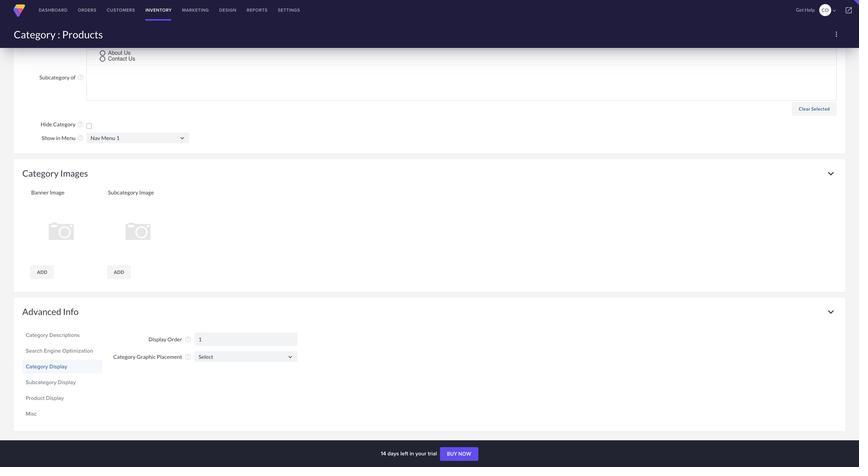 Task type: describe. For each thing, give the bounding box(es) containing it.
left
[[400, 450, 408, 458]]

category for category name help_outline
[[38, 24, 60, 30]]

 for show in menu help_outline
[[179, 135, 186, 142]]

more_vert button
[[830, 27, 843, 41]]

reports
[[247, 7, 268, 13]]

category for category descriptions
[[26, 332, 48, 339]]

trial
[[428, 450, 437, 458]]

help_outline for display order help_outline
[[185, 337, 191, 343]]

subcategory for subcategory of help_outline
[[39, 74, 70, 81]]

search
[[26, 347, 43, 355]]

inventory
[[145, 7, 172, 13]]

products
[[62, 28, 103, 40]]

display inside display order help_outline
[[149, 337, 166, 343]]

 link
[[839, 0, 859, 21]]

*
[[67, 9, 69, 15]]

your
[[416, 450, 426, 458]]

subcategory image
[[108, 189, 154, 196]]

help_outline for hide category help_outline
[[77, 121, 84, 128]]

advanced info
[[22, 307, 79, 317]]

category graphic placement help_outline
[[113, 354, 191, 361]]

category inside hide category help_outline
[[53, 121, 76, 128]]

help_outline for * id help_outline 136
[[77, 8, 84, 15]]

menu
[[62, 135, 76, 141]]

info
[[63, 307, 79, 317]]

about
[[108, 50, 122, 56]]

banner
[[31, 189, 49, 196]]

now
[[458, 452, 472, 458]]

display for subcategory display
[[58, 379, 76, 387]]

category for category images
[[22, 168, 59, 179]]

in inside "show in menu help_outline"
[[56, 135, 60, 141]]

 for category graphic placement help_outline
[[287, 354, 294, 361]]

category display link
[[26, 361, 99, 373]]

product
[[26, 395, 45, 403]]

help_outline inside "show in menu help_outline"
[[77, 135, 84, 142]]

image for subcategory image
[[139, 189, 154, 196]]

images
[[60, 168, 88, 179]]

marketing
[[182, 7, 209, 13]]

category for category display
[[26, 363, 48, 371]]

order
[[167, 337, 182, 343]]

display for product display
[[46, 395, 64, 403]]

category : products
[[14, 28, 103, 40]]

about us
[[108, 50, 131, 56]]

clear selected link
[[792, 102, 837, 116]]

subcategory for subcategory image
[[108, 189, 138, 196]]

help_outline for subcategory of help_outline
[[77, 74, 84, 81]]

selected
[[812, 106, 830, 112]]

hide category help_outline
[[41, 121, 84, 128]]

us for about us
[[124, 50, 131, 56]]

banner image
[[31, 189, 64, 196]]

expand_more for advanced info
[[825, 307, 837, 318]]

descriptions
[[49, 332, 80, 339]]


[[831, 8, 838, 14]]

add link for subcategory
[[107, 266, 131, 279]]

orders
[[78, 7, 96, 13]]

design
[[219, 7, 236, 13]]

get
[[796, 7, 804, 13]]

add for subcategory
[[114, 270, 124, 275]]

dashboard link
[[34, 0, 73, 21]]

show in menu help_outline
[[42, 135, 84, 142]]

subcategory of help_outline
[[39, 74, 84, 81]]

buy
[[447, 452, 457, 458]]

* id help_outline 136
[[67, 8, 96, 15]]

subcategory display
[[26, 379, 76, 387]]



Task type: locate. For each thing, give the bounding box(es) containing it.
category inside the category graphic placement help_outline
[[113, 354, 136, 361]]

us right about
[[124, 50, 131, 56]]

display left order on the left bottom of the page
[[149, 337, 166, 343]]

display inside product display link
[[46, 395, 64, 403]]

search engine optimization
[[26, 347, 93, 355]]

expand_more for category images
[[825, 168, 837, 180]]

help_outline right the id
[[77, 8, 84, 15]]

1 horizontal spatial in
[[410, 450, 414, 458]]

clear selected
[[799, 106, 830, 112]]

1 image from the left
[[50, 189, 64, 196]]

1 vertical spatial in
[[410, 450, 414, 458]]

14
[[381, 450, 386, 458]]

in right show
[[56, 135, 60, 141]]

category descriptions link
[[26, 330, 99, 342]]

category for category : products
[[14, 28, 56, 40]]

1 expand_more from the top
[[825, 168, 837, 180]]


[[179, 135, 186, 142], [287, 354, 294, 361]]

1 vertical spatial 
[[287, 354, 294, 361]]

0 vertical spatial subcategory
[[39, 74, 70, 81]]

category up search
[[26, 332, 48, 339]]

add link for banner
[[30, 266, 54, 279]]

display inside subcategory display link
[[58, 379, 76, 387]]

placement
[[157, 354, 182, 361]]

id
[[70, 8, 76, 15]]

0 vertical spatial in
[[56, 135, 60, 141]]

1 horizontal spatial 
[[287, 354, 294, 361]]

1 horizontal spatial add link
[[107, 266, 131, 279]]

of
[[71, 74, 76, 81]]

category down search
[[26, 363, 48, 371]]

0 vertical spatial expand_more
[[825, 168, 837, 180]]

help_outline up "show in menu help_outline"
[[77, 121, 84, 128]]

help
[[805, 7, 815, 13]]

category left graphic
[[113, 354, 136, 361]]

display down search engine optimization
[[49, 363, 67, 371]]

clear
[[799, 106, 811, 112]]

category images
[[22, 168, 88, 179]]

1 add link from the left
[[30, 266, 54, 279]]

2 add link from the left
[[107, 266, 131, 279]]

category for category graphic placement help_outline
[[113, 354, 136, 361]]

dashboard
[[39, 7, 68, 13]]

category down the dashboard link
[[38, 24, 60, 30]]

0 horizontal spatial in
[[56, 135, 60, 141]]

buy now
[[447, 452, 472, 458]]

0 horizontal spatial 
[[179, 135, 186, 142]]

help_outline
[[77, 8, 84, 15], [77, 24, 84, 31], [77, 74, 84, 81], [77, 121, 84, 128], [77, 135, 84, 142], [185, 337, 191, 343], [185, 354, 191, 361]]

buy now link
[[440, 448, 478, 462]]

display down subcategory display
[[46, 395, 64, 403]]

display
[[149, 337, 166, 343], [49, 363, 67, 371], [58, 379, 76, 387], [46, 395, 64, 403]]

1 horizontal spatial add
[[114, 270, 124, 275]]

None text field
[[86, 133, 189, 143]]

display down category display link
[[58, 379, 76, 387]]

0 horizontal spatial image
[[50, 189, 64, 196]]

display order help_outline
[[149, 337, 191, 343]]

0 vertical spatial 
[[179, 135, 186, 142]]

help_outline inside hide category help_outline
[[77, 121, 84, 128]]

help_outline inside the category graphic placement help_outline
[[185, 354, 191, 361]]

add
[[37, 270, 47, 275], [114, 270, 124, 275]]

help_outline inside '* id help_outline 136'
[[77, 8, 84, 15]]

help_outline inside subcategory of help_outline
[[77, 74, 84, 81]]

help_outline right of
[[77, 74, 84, 81]]

optimization
[[62, 347, 93, 355]]

category display
[[26, 363, 67, 371]]

help_outline right menu
[[77, 135, 84, 142]]

advanced
[[22, 307, 61, 317]]

search engine optimization link
[[26, 346, 99, 357]]

subcategory
[[39, 74, 70, 81], [108, 189, 138, 196], [26, 379, 56, 387]]

show
[[42, 135, 55, 141]]

136
[[86, 8, 96, 15]]

days
[[388, 450, 399, 458]]

category inside category name help_outline
[[38, 24, 60, 30]]

add for banner
[[37, 270, 47, 275]]

more_vert
[[833, 30, 841, 38]]

help_outline right 'placement'
[[185, 354, 191, 361]]

us for contact us
[[128, 56, 135, 62]]

expand_more
[[825, 168, 837, 180], [825, 307, 837, 318]]

subcategory display link
[[26, 377, 99, 389]]

get help
[[796, 7, 815, 13]]

:
[[58, 28, 60, 40]]

2 expand_more from the top
[[825, 307, 837, 318]]

misc
[[26, 410, 37, 418]]

1 horizontal spatial image
[[139, 189, 154, 196]]

help_outline right name
[[77, 24, 84, 31]]

in right left
[[410, 450, 414, 458]]

co
[[822, 7, 829, 13]]

customers
[[107, 7, 135, 13]]

add link
[[30, 266, 54, 279], [107, 266, 131, 279]]

category up "banner"
[[22, 168, 59, 179]]

engine
[[44, 347, 61, 355]]

image
[[50, 189, 64, 196], [139, 189, 154, 196]]


[[845, 6, 853, 14]]

name
[[61, 24, 76, 30]]

1 add from the left
[[37, 270, 47, 275]]

help_outline for category name help_outline
[[77, 24, 84, 31]]

1 vertical spatial subcategory
[[108, 189, 138, 196]]

subcategory for subcategory display
[[26, 379, 56, 387]]

category left :
[[14, 28, 56, 40]]

misc link
[[26, 409, 99, 420]]

co 
[[822, 7, 838, 14]]

category descriptions
[[26, 332, 80, 339]]

category up "show in menu help_outline"
[[53, 121, 76, 128]]

2 add from the left
[[114, 270, 124, 275]]

0 horizontal spatial add
[[37, 270, 47, 275]]

subcategory inside subcategory of help_outline
[[39, 74, 70, 81]]

2 image from the left
[[139, 189, 154, 196]]

graphic
[[137, 354, 156, 361]]

help_outline inside category name help_outline
[[77, 24, 84, 31]]

display for category display
[[49, 363, 67, 371]]

0 horizontal spatial add link
[[30, 266, 54, 279]]

2 vertical spatial subcategory
[[26, 379, 56, 387]]

14 days left in your trial
[[381, 450, 439, 458]]

product display link
[[26, 393, 99, 405]]

image for banner image
[[50, 189, 64, 196]]

contact us
[[108, 56, 135, 62]]

settings
[[278, 7, 300, 13]]

help_outline right order on the left bottom of the page
[[185, 337, 191, 343]]

1 vertical spatial expand_more
[[825, 307, 837, 318]]

contact
[[108, 56, 127, 62]]

category
[[38, 24, 60, 30], [14, 28, 56, 40], [53, 121, 76, 128], [22, 168, 59, 179], [26, 332, 48, 339], [113, 354, 136, 361], [26, 363, 48, 371]]

in
[[56, 135, 60, 141], [410, 450, 414, 458]]

hide
[[41, 121, 52, 128]]

help_outline inside display order help_outline
[[185, 337, 191, 343]]

category name help_outline
[[37, 24, 84, 31]]

display inside category display link
[[49, 363, 67, 371]]

us right contact
[[128, 56, 135, 62]]

product display
[[26, 395, 64, 403]]

us
[[124, 50, 131, 56], [128, 56, 135, 62]]

None text field
[[194, 333, 297, 346], [194, 352, 297, 362], [194, 333, 297, 346], [194, 352, 297, 362]]



Task type: vqa. For each thing, say whether or not it's contained in the screenshot.
None LINK
no



